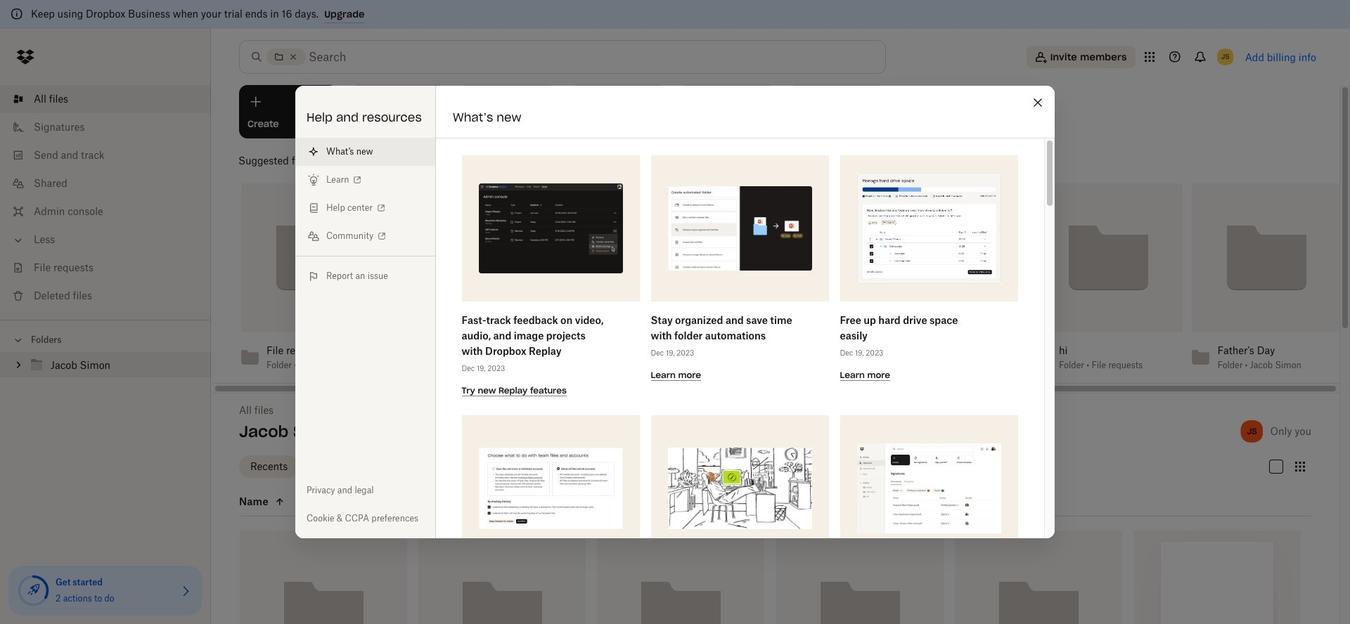 Task type: describe. For each thing, give the bounding box(es) containing it.
file, _ getting started with dropbox paper.paper row
[[1134, 531, 1301, 625]]

folder, father's day row
[[240, 531, 407, 625]]

folder, mother's day row
[[597, 531, 765, 625]]

folder, send and track row
[[955, 531, 1123, 625]]

folder, reds row
[[776, 531, 944, 625]]

the entry point screen of dropbox sign image
[[857, 444, 1001, 534]]

a person leaning back in an office chair inside their office with a green check mark on their screen image
[[668, 448, 812, 529]]

dropbox image
[[11, 43, 39, 71]]



Task type: locate. For each thing, give the bounding box(es) containing it.
folder, file requests row
[[419, 531, 586, 625]]

screenshot of the dropbox admin console image
[[479, 184, 623, 274]]

less image
[[11, 234, 25, 248]]

list
[[0, 77, 211, 320]]

list item
[[0, 85, 211, 113]]

a screen within the dropbox admin console showing the option to save or delete teams files image
[[479, 448, 623, 530]]

dialog
[[295, 86, 1055, 625]]

column header
[[239, 494, 380, 511]]

hard drive storage usage with data and a graph image
[[857, 173, 1001, 285]]

alert
[[0, 0, 1351, 29]]

steps to create an automated folder with a picture of a folder and file image
[[668, 187, 812, 271]]



Task type: vqa. For each thing, say whether or not it's contained in the screenshot.
search text box
no



